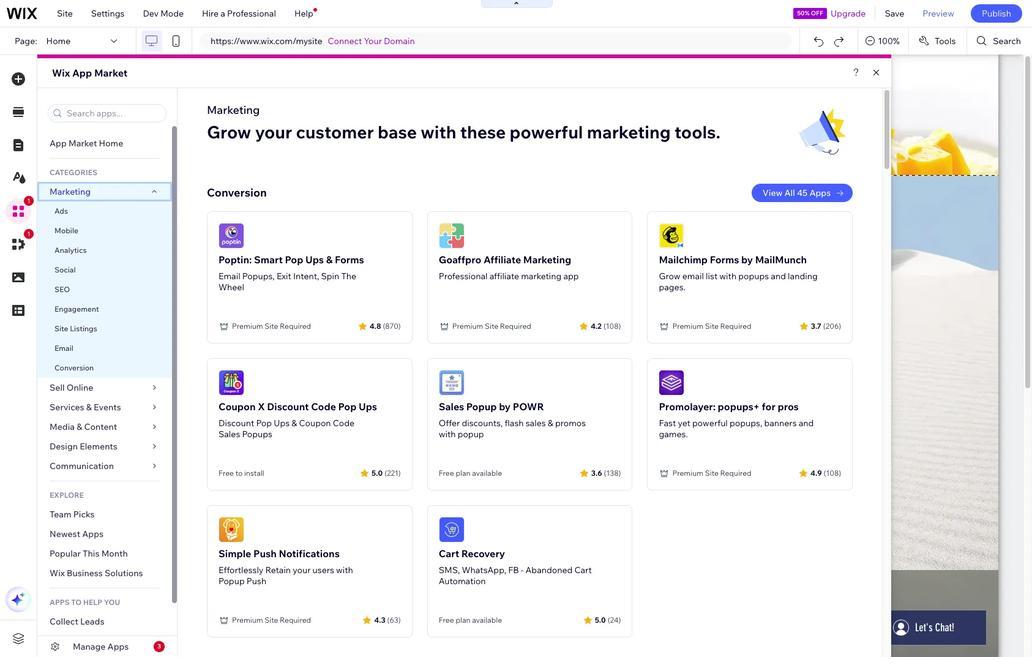 Task type: describe. For each thing, give the bounding box(es) containing it.
site for simple
[[265, 616, 278, 625]]

premium for grow
[[673, 322, 704, 331]]

free to install
[[219, 469, 264, 478]]

intent,
[[293, 271, 319, 282]]

(206)
[[824, 321, 842, 330]]

popups
[[242, 429, 273, 440]]

coupon x discount code pop ups logo image
[[219, 370, 244, 396]]

4.9
[[811, 468, 822, 477]]

free for cart recovery
[[439, 616, 454, 625]]

sales popup by powr logo image
[[439, 370, 465, 396]]

analytics link
[[37, 241, 172, 260]]

mailchimp forms by mailmunch grow email list with popups and landing pages.
[[659, 254, 818, 293]]

available for sms,
[[472, 616, 502, 625]]

100% button
[[859, 28, 909, 55]]

4.8 (870)
[[370, 321, 401, 330]]

0 horizontal spatial cart
[[439, 548, 459, 560]]

(24)
[[608, 615, 621, 624]]

3
[[157, 642, 161, 650]]

required for your
[[280, 616, 311, 625]]

forms inside 'poptin: smart pop ups & forms email popups, exit intent, spin the wheel'
[[335, 254, 364, 266]]

customer
[[296, 121, 374, 143]]

powerful inside the 'marketing grow your customer base with these powerful marketing tools.'
[[510, 121, 583, 143]]

ads link
[[37, 202, 172, 221]]

sms,
[[439, 565, 460, 576]]

explore
[[50, 491, 84, 500]]

simple
[[219, 548, 251, 560]]

engagement link
[[37, 299, 172, 319]]

conversion link
[[37, 358, 172, 378]]

x
[[258, 401, 265, 413]]

(221)
[[385, 468, 401, 477]]

view
[[763, 187, 783, 198]]

off
[[811, 9, 824, 17]]

2 1 button from the top
[[6, 229, 34, 257]]

100%
[[878, 36, 900, 47]]

(108) for promolayer: popups+ for pros
[[824, 468, 842, 477]]

base
[[378, 121, 417, 143]]

business
[[67, 568, 103, 579]]

promos
[[555, 418, 586, 429]]

5.0 (24)
[[595, 615, 621, 624]]

with inside mailchimp forms by mailmunch grow email list with popups and landing pages.
[[720, 271, 737, 282]]

elements
[[80, 441, 117, 452]]

& right media
[[77, 421, 82, 432]]

ups inside 'poptin: smart pop ups & forms email popups, exit intent, spin the wheel'
[[306, 254, 324, 266]]

simple push notifications effortlessly retain your users with popup push
[[219, 548, 353, 587]]

save
[[885, 8, 905, 19]]

by for forms
[[742, 254, 753, 266]]

apps for manage apps
[[108, 641, 129, 652]]

exit
[[277, 271, 291, 282]]

free plan available for by
[[439, 469, 502, 478]]

premium site required for retain
[[232, 616, 311, 625]]

whatsapp,
[[462, 565, 507, 576]]

wheel
[[219, 282, 244, 293]]

1 for 2nd 1 button
[[27, 230, 31, 238]]

0 horizontal spatial conversion
[[55, 363, 94, 372]]

site for goaffpro
[[485, 322, 499, 331]]

services & events link
[[37, 397, 172, 417]]

and for pros
[[799, 418, 814, 429]]

0 horizontal spatial coupon
[[219, 401, 256, 413]]

by for popup
[[499, 401, 511, 413]]

automation
[[439, 576, 486, 587]]

goaffpro affiliate marketing professional affiliate marketing app
[[439, 254, 579, 282]]

tools.
[[675, 121, 721, 143]]

0 vertical spatial app
[[72, 67, 92, 79]]

publish button
[[971, 4, 1023, 23]]

popups,
[[242, 271, 275, 282]]

with inside sales popup by powr offer discounts, flash sales & promos with popup
[[439, 429, 456, 440]]

engagement
[[55, 304, 99, 314]]

1 vertical spatial push
[[247, 576, 267, 587]]

month
[[101, 548, 128, 559]]

upgrade
[[831, 8, 866, 19]]

collect leads
[[50, 616, 104, 627]]

& inside the coupon x discount code pop ups discount pop ups & coupon code sales popups
[[292, 418, 297, 429]]

poptin: smart pop ups & forms email popups, exit intent, spin the wheel
[[219, 254, 364, 293]]

these
[[460, 121, 506, 143]]

sales inside the coupon x discount code pop ups discount pop ups & coupon code sales popups
[[219, 429, 240, 440]]

affiliate
[[490, 271, 519, 282]]

2 horizontal spatial pop
[[338, 401, 357, 413]]

manage apps
[[73, 641, 129, 652]]

0 horizontal spatial home
[[46, 36, 71, 47]]

1 vertical spatial code
[[333, 418, 355, 429]]

content
[[84, 421, 117, 432]]

media & content
[[50, 421, 117, 432]]

1 vertical spatial market
[[69, 138, 97, 149]]

plan for by
[[456, 469, 471, 478]]

50%
[[798, 9, 810, 17]]

services & events
[[50, 402, 121, 413]]

required for email
[[721, 322, 752, 331]]

cart recovery logo image
[[439, 517, 465, 543]]

cart recovery sms, whatsapp, fb - abandoned cart automation
[[439, 548, 592, 587]]

smart
[[254, 254, 283, 266]]

email inside 'poptin: smart pop ups & forms email popups, exit intent, spin the wheel'
[[219, 271, 240, 282]]

4.2
[[591, 321, 602, 330]]

plan for sms,
[[456, 616, 471, 625]]

team
[[50, 509, 71, 520]]

Search apps... field
[[63, 105, 162, 122]]

popular this month
[[50, 548, 128, 559]]

https://www.wix.com/mysite connect your domain
[[211, 36, 415, 47]]

available for by
[[472, 469, 502, 478]]

& left events on the left bottom
[[86, 402, 92, 413]]

1 vertical spatial email
[[55, 344, 73, 353]]

5.0 for ups
[[372, 468, 383, 477]]

ads
[[55, 206, 68, 216]]

tools
[[935, 36, 956, 47]]

0 vertical spatial professional
[[227, 8, 276, 19]]

listings
[[70, 324, 97, 333]]

leads
[[80, 616, 104, 627]]

this
[[83, 548, 100, 559]]

discounts,
[[462, 418, 503, 429]]

mailmunch
[[756, 254, 807, 266]]

free for coupon x discount code pop ups
[[219, 469, 234, 478]]

apps inside 'link'
[[810, 187, 831, 198]]

dev
[[143, 8, 159, 19]]

landing
[[788, 271, 818, 282]]

popular this month link
[[37, 544, 172, 563]]

(63)
[[387, 615, 401, 624]]

powr
[[513, 401, 544, 413]]

save button
[[876, 0, 914, 27]]

simple push notifications logo image
[[219, 517, 244, 543]]

marketing link
[[37, 182, 172, 202]]

sales inside sales popup by powr offer discounts, flash sales & promos with popup
[[439, 401, 464, 413]]

forms inside mailchimp forms by mailmunch grow email list with popups and landing pages.
[[710, 254, 740, 266]]

0 vertical spatial code
[[311, 401, 336, 413]]

preview
[[923, 8, 955, 19]]

solutions
[[105, 568, 143, 579]]

mode
[[161, 8, 184, 19]]

connect
[[328, 36, 362, 47]]

site listings
[[55, 324, 97, 333]]



Task type: vqa. For each thing, say whether or not it's contained in the screenshot.
the "3.6" at right bottom
yes



Task type: locate. For each thing, give the bounding box(es) containing it.
mobile
[[55, 226, 78, 235]]

app up 'search apps...' field
[[72, 67, 92, 79]]

categories
[[50, 168, 97, 177]]

popup down simple
[[219, 576, 245, 587]]

retain
[[266, 565, 291, 576]]

mailchimp forms by mailmunch logo image
[[659, 223, 685, 249]]

email down poptin:
[[219, 271, 240, 282]]

site left listings
[[55, 324, 68, 333]]

social
[[55, 265, 76, 274]]

banners
[[765, 418, 797, 429]]

5.0 left (221) on the bottom of the page
[[372, 468, 383, 477]]

wix inside wix business solutions link
[[50, 568, 65, 579]]

0 horizontal spatial 5.0
[[372, 468, 383, 477]]

your inside the 'marketing grow your customer base with these powerful marketing tools.'
[[255, 121, 292, 143]]

premium site required down list
[[673, 322, 752, 331]]

required down popups,
[[721, 469, 752, 478]]

1 vertical spatial app
[[50, 138, 67, 149]]

the
[[341, 271, 357, 282]]

0 vertical spatial ups
[[306, 254, 324, 266]]

and inside mailchimp forms by mailmunch grow email list with popups and landing pages.
[[771, 271, 786, 282]]

manage
[[73, 641, 106, 652]]

ups
[[306, 254, 324, 266], [359, 401, 377, 413], [274, 418, 290, 429]]

1 vertical spatial marketing
[[521, 271, 562, 282]]

apps right 45
[[810, 187, 831, 198]]

sell online link
[[37, 378, 172, 397]]

0 vertical spatial grow
[[207, 121, 251, 143]]

promolayer:
[[659, 401, 716, 413]]

sales left popups
[[219, 429, 240, 440]]

plan down popup
[[456, 469, 471, 478]]

email down site listings
[[55, 344, 73, 353]]

by inside mailchimp forms by mailmunch grow email list with popups and landing pages.
[[742, 254, 753, 266]]

1 horizontal spatial 5.0
[[595, 615, 606, 624]]

1 horizontal spatial app
[[72, 67, 92, 79]]

apps for newest apps
[[82, 529, 104, 540]]

free left to
[[219, 469, 234, 478]]

(108) right the 4.2 at right
[[604, 321, 621, 330]]

popups+
[[718, 401, 760, 413]]

0 vertical spatial cart
[[439, 548, 459, 560]]

2 forms from the left
[[710, 254, 740, 266]]

premium down effortlessly
[[232, 616, 263, 625]]

with inside the 'marketing grow your customer base with these powerful marketing tools.'
[[421, 121, 457, 143]]

effortlessly
[[219, 565, 264, 576]]

2 horizontal spatial ups
[[359, 401, 377, 413]]

poptin: smart pop ups & forms logo image
[[219, 223, 244, 249]]

(108) right 4.9
[[824, 468, 842, 477]]

1 for 1st 1 button
[[27, 197, 31, 205]]

0 horizontal spatial marketing
[[521, 271, 562, 282]]

0 horizontal spatial forms
[[335, 254, 364, 266]]

45
[[797, 187, 808, 198]]

newest apps
[[50, 529, 104, 540]]

professional inside goaffpro affiliate marketing professional affiliate marketing app
[[439, 271, 488, 282]]

forms up the
[[335, 254, 364, 266]]

premium for retain
[[232, 616, 263, 625]]

and down pros
[[799, 418, 814, 429]]

available down 'automation'
[[472, 616, 502, 625]]

seo
[[55, 285, 70, 294]]

wix
[[52, 67, 70, 79], [50, 568, 65, 579]]

1 horizontal spatial powerful
[[693, 418, 728, 429]]

0 vertical spatial pop
[[285, 254, 303, 266]]

& right popups
[[292, 418, 297, 429]]

professional right a
[[227, 8, 276, 19]]

promolayer: popups+ for pros fast yet powerful popups, banners and games.
[[659, 401, 814, 440]]

premium site required down affiliate
[[452, 322, 532, 331]]

required down affiliate
[[500, 322, 532, 331]]

grow
[[207, 121, 251, 143], [659, 271, 681, 282]]

1 1 button from the top
[[6, 196, 34, 224]]

conversion up poptin: smart pop ups & forms logo
[[207, 186, 267, 200]]

0 vertical spatial conversion
[[207, 186, 267, 200]]

0 vertical spatial marketing
[[207, 103, 260, 117]]

0 vertical spatial discount
[[267, 401, 309, 413]]

apps
[[50, 598, 70, 607]]

view all 45 apps link
[[752, 184, 853, 202]]

0 horizontal spatial ups
[[274, 418, 290, 429]]

(108) for goaffpro affiliate marketing
[[604, 321, 621, 330]]

site for poptin:
[[265, 322, 278, 331]]

(870)
[[383, 321, 401, 330]]

preview button
[[914, 0, 964, 27]]

fb
[[508, 565, 519, 576]]

0 vertical spatial email
[[219, 271, 240, 282]]

1 horizontal spatial grow
[[659, 271, 681, 282]]

& inside 'poptin: smart pop ups & forms email popups, exit intent, spin the wheel'
[[326, 254, 333, 266]]

required down the 'popups'
[[721, 322, 752, 331]]

free for sales popup by powr
[[439, 469, 454, 478]]

1 vertical spatial coupon
[[299, 418, 331, 429]]

coupon right popups
[[299, 418, 331, 429]]

1 vertical spatial cart
[[575, 565, 592, 576]]

0 vertical spatial free plan available
[[439, 469, 502, 478]]

2 plan from the top
[[456, 616, 471, 625]]

1 vertical spatial home
[[99, 138, 123, 149]]

marketing for marketing
[[50, 186, 91, 197]]

required for yet
[[721, 469, 752, 478]]

0 vertical spatial available
[[472, 469, 502, 478]]

site for promolayer:
[[705, 469, 719, 478]]

media & content link
[[37, 417, 172, 437]]

discount down coupon x discount code pop ups logo
[[219, 418, 254, 429]]

your
[[364, 36, 382, 47]]

popup up discounts,
[[467, 401, 497, 413]]

settings
[[91, 8, 125, 19]]

team picks link
[[37, 505, 172, 524]]

0 vertical spatial wix
[[52, 67, 70, 79]]

3.6 (138)
[[591, 468, 621, 477]]

conversion up sell online
[[55, 363, 94, 372]]

free plan available down popup
[[439, 469, 502, 478]]

& right sales
[[548, 418, 554, 429]]

site down list
[[705, 322, 719, 331]]

with right base
[[421, 121, 457, 143]]

spin
[[321, 271, 339, 282]]

premium down the pages.
[[673, 322, 704, 331]]

1 1 from the top
[[27, 197, 31, 205]]

view all 45 apps
[[763, 187, 831, 198]]

apps
[[810, 187, 831, 198], [82, 529, 104, 540], [108, 641, 129, 652]]

coupon
[[219, 401, 256, 413], [299, 418, 331, 429]]

with right users
[[336, 565, 353, 576]]

1 vertical spatial free plan available
[[439, 616, 502, 625]]

required
[[280, 322, 311, 331], [500, 322, 532, 331], [721, 322, 752, 331], [721, 469, 752, 478], [280, 616, 311, 625]]

premium up "sales popup by powr logo"
[[452, 322, 483, 331]]

1 vertical spatial 1
[[27, 230, 31, 238]]

cart right abandoned on the right of the page
[[575, 565, 592, 576]]

0 vertical spatial popup
[[467, 401, 497, 413]]

dev mode
[[143, 8, 184, 19]]

1 horizontal spatial cart
[[575, 565, 592, 576]]

& inside sales popup by powr offer discounts, flash sales & promos with popup
[[548, 418, 554, 429]]

1 vertical spatial wix
[[50, 568, 65, 579]]

premium site required for affiliate
[[452, 322, 532, 331]]

premium down games.
[[673, 469, 704, 478]]

1 vertical spatial discount
[[219, 418, 254, 429]]

apps to help you
[[50, 598, 120, 607]]

1 vertical spatial by
[[499, 401, 511, 413]]

grow inside the 'marketing grow your customer base with these powerful marketing tools.'
[[207, 121, 251, 143]]

premium site required down exit
[[232, 322, 311, 331]]

1 horizontal spatial professional
[[439, 271, 488, 282]]

1 vertical spatial conversion
[[55, 363, 94, 372]]

1 horizontal spatial ups
[[306, 254, 324, 266]]

premium for fast
[[673, 469, 704, 478]]

by
[[742, 254, 753, 266], [499, 401, 511, 413]]

recovery
[[462, 548, 505, 560]]

site down exit
[[265, 322, 278, 331]]

site inside site listings link
[[55, 324, 68, 333]]

design elements
[[50, 441, 117, 452]]

cart
[[439, 548, 459, 560], [575, 565, 592, 576]]

site down promolayer: popups+ for pros fast yet powerful popups, banners and games.
[[705, 469, 719, 478]]

2 vertical spatial apps
[[108, 641, 129, 652]]

0 vertical spatial by
[[742, 254, 753, 266]]

app up categories
[[50, 138, 67, 149]]

0 horizontal spatial by
[[499, 401, 511, 413]]

communication
[[50, 461, 116, 472]]

1 horizontal spatial forms
[[710, 254, 740, 266]]

0 vertical spatial apps
[[810, 187, 831, 198]]

2 vertical spatial ups
[[274, 418, 290, 429]]

1 forms from the left
[[335, 254, 364, 266]]

1 horizontal spatial by
[[742, 254, 753, 266]]

premium for &
[[232, 322, 263, 331]]

popular
[[50, 548, 81, 559]]

mailchimp
[[659, 254, 708, 266]]

and inside promolayer: popups+ for pros fast yet powerful popups, banners and games.
[[799, 418, 814, 429]]

plan down 'automation'
[[456, 616, 471, 625]]

2 horizontal spatial apps
[[810, 187, 831, 198]]

popup inside simple push notifications effortlessly retain your users with popup push
[[219, 576, 245, 587]]

1 horizontal spatial sales
[[439, 401, 464, 413]]

free down offer at bottom left
[[439, 469, 454, 478]]

email link
[[37, 339, 172, 358]]

a
[[221, 8, 225, 19]]

1 vertical spatial available
[[472, 616, 502, 625]]

0 horizontal spatial and
[[771, 271, 786, 282]]

2 free plan available from the top
[[439, 616, 502, 625]]

push up retain
[[254, 548, 277, 560]]

powerful
[[510, 121, 583, 143], [693, 418, 728, 429]]

by inside sales popup by powr offer discounts, flash sales & promos with popup
[[499, 401, 511, 413]]

1 vertical spatial your
[[293, 565, 311, 576]]

1 vertical spatial popup
[[219, 576, 245, 587]]

1 horizontal spatial (108)
[[824, 468, 842, 477]]

0 horizontal spatial apps
[[82, 529, 104, 540]]

0 horizontal spatial grow
[[207, 121, 251, 143]]

help
[[83, 598, 102, 607]]

premium site required down games.
[[673, 469, 752, 478]]

your inside simple push notifications effortlessly retain your users with popup push
[[293, 565, 311, 576]]

1 vertical spatial marketing
[[50, 186, 91, 197]]

premium for affiliate
[[452, 322, 483, 331]]

required for forms
[[280, 322, 311, 331]]

0 horizontal spatial popup
[[219, 576, 245, 587]]

push down simple
[[247, 576, 267, 587]]

required down intent,
[[280, 322, 311, 331]]

forms
[[335, 254, 364, 266], [710, 254, 740, 266]]

1 vertical spatial ups
[[359, 401, 377, 413]]

market up categories
[[69, 138, 97, 149]]

1 horizontal spatial discount
[[267, 401, 309, 413]]

1 vertical spatial 5.0
[[595, 615, 606, 624]]

fast
[[659, 418, 676, 429]]

1 vertical spatial grow
[[659, 271, 681, 282]]

premium site required down retain
[[232, 616, 311, 625]]

app market home
[[50, 138, 123, 149]]

premium down the wheel
[[232, 322, 263, 331]]

search button
[[968, 28, 1033, 55]]

site down retain
[[265, 616, 278, 625]]

collect leads link
[[37, 612, 172, 631]]

1 available from the top
[[472, 469, 502, 478]]

domain
[[384, 36, 415, 47]]

4.2 (108)
[[591, 321, 621, 330]]

with
[[421, 121, 457, 143], [720, 271, 737, 282], [439, 429, 456, 440], [336, 565, 353, 576]]

0 horizontal spatial your
[[255, 121, 292, 143]]

1 horizontal spatial marketing
[[207, 103, 260, 117]]

0 vertical spatial coupon
[[219, 401, 256, 413]]

publish
[[982, 8, 1012, 19]]

sales up offer at bottom left
[[439, 401, 464, 413]]

you
[[104, 598, 120, 607]]

marketing grow your customer base with these powerful marketing tools.
[[207, 103, 721, 143]]

forms up list
[[710, 254, 740, 266]]

4.3
[[374, 615, 386, 624]]

premium site required for grow
[[673, 322, 752, 331]]

marketing inside the 'marketing grow your customer base with these powerful marketing tools.'
[[207, 103, 260, 117]]

marketing for marketing grow your customer base with these powerful marketing tools.
[[207, 103, 260, 117]]

required down retain
[[280, 616, 311, 625]]

with left popup
[[439, 429, 456, 440]]

0 horizontal spatial discount
[[219, 418, 254, 429]]

promolayer: popups+ for pros logo image
[[659, 370, 685, 396]]

1 vertical spatial plan
[[456, 616, 471, 625]]

free down 'automation'
[[439, 616, 454, 625]]

0 vertical spatial plan
[[456, 469, 471, 478]]

1 horizontal spatial marketing
[[587, 121, 671, 143]]

1 button left mobile
[[6, 229, 34, 257]]

and down mailmunch
[[771, 271, 786, 282]]

0 horizontal spatial marketing
[[50, 186, 91, 197]]

1 horizontal spatial coupon
[[299, 418, 331, 429]]

mobile link
[[37, 221, 172, 241]]

with right list
[[720, 271, 737, 282]]

coupon left "x"
[[219, 401, 256, 413]]

0 horizontal spatial app
[[50, 138, 67, 149]]

1 horizontal spatial your
[[293, 565, 311, 576]]

premium site required for fast
[[673, 469, 752, 478]]

0 horizontal spatial (108)
[[604, 321, 621, 330]]

0 vertical spatial (108)
[[604, 321, 621, 330]]

coupon x discount code pop ups discount pop ups & coupon code sales popups
[[219, 401, 377, 440]]

premium site required for &
[[232, 322, 311, 331]]

5.0 (221)
[[372, 468, 401, 477]]

discount right "x"
[[267, 401, 309, 413]]

2 vertical spatial pop
[[256, 418, 272, 429]]

home up wix app market
[[46, 36, 71, 47]]

1 plan from the top
[[456, 469, 471, 478]]

professional down goaffpro
[[439, 271, 488, 282]]

0 horizontal spatial sales
[[219, 429, 240, 440]]

code
[[311, 401, 336, 413], [333, 418, 355, 429]]

2 available from the top
[[472, 616, 502, 625]]

available
[[472, 469, 502, 478], [472, 616, 502, 625]]

0 vertical spatial market
[[94, 67, 128, 79]]

1 button left ads
[[6, 196, 34, 224]]

free plan available down 'automation'
[[439, 616, 502, 625]]

with inside simple push notifications effortlessly retain your users with popup push
[[336, 565, 353, 576]]

sales popup by powr offer discounts, flash sales & promos with popup
[[439, 401, 586, 440]]

1 vertical spatial pop
[[338, 401, 357, 413]]

required for marketing
[[500, 322, 532, 331]]

free plan available
[[439, 469, 502, 478], [439, 616, 502, 625]]

50% off
[[798, 9, 824, 17]]

by up flash on the bottom of the page
[[499, 401, 511, 413]]

0 horizontal spatial pop
[[256, 418, 272, 429]]

wix for wix app market
[[52, 67, 70, 79]]

0 horizontal spatial email
[[55, 344, 73, 353]]

site for mailchimp
[[705, 322, 719, 331]]

1 free plan available from the top
[[439, 469, 502, 478]]

grow inside mailchimp forms by mailmunch grow email list with popups and landing pages.
[[659, 271, 681, 282]]

seo link
[[37, 280, 172, 299]]

5.0 left the (24)
[[595, 615, 606, 624]]

market up 'search apps...' field
[[94, 67, 128, 79]]

1 vertical spatial sales
[[219, 429, 240, 440]]

1 vertical spatial apps
[[82, 529, 104, 540]]

free plan available for sms,
[[439, 616, 502, 625]]

3.6
[[591, 468, 602, 477]]

2 1 from the top
[[27, 230, 31, 238]]

free
[[219, 469, 234, 478], [439, 469, 454, 478], [439, 616, 454, 625]]

1 vertical spatial and
[[799, 418, 814, 429]]

0 vertical spatial 1 button
[[6, 196, 34, 224]]

0 vertical spatial push
[[254, 548, 277, 560]]

5.0 for -
[[595, 615, 606, 624]]

pop inside 'poptin: smart pop ups & forms email popups, exit intent, spin the wheel'
[[285, 254, 303, 266]]

& up spin
[[326, 254, 333, 266]]

and for mailmunch
[[771, 271, 786, 282]]

cart up sms,
[[439, 548, 459, 560]]

list
[[706, 271, 718, 282]]

0 vertical spatial and
[[771, 271, 786, 282]]

4.8
[[370, 321, 381, 330]]

apps up this
[[82, 529, 104, 540]]

marketing inside goaffpro affiliate marketing professional affiliate marketing app
[[521, 271, 562, 282]]

popups,
[[730, 418, 763, 429]]

1
[[27, 197, 31, 205], [27, 230, 31, 238]]

1 vertical spatial (108)
[[824, 468, 842, 477]]

popup inside sales popup by powr offer discounts, flash sales & promos with popup
[[467, 401, 497, 413]]

marketing inside the 'marketing grow your customer base with these powerful marketing tools.'
[[587, 121, 671, 143]]

push
[[254, 548, 277, 560], [247, 576, 267, 587]]

wix for wix business solutions
[[50, 568, 65, 579]]

1 vertical spatial professional
[[439, 271, 488, 282]]

1 vertical spatial 1 button
[[6, 229, 34, 257]]

0 vertical spatial powerful
[[510, 121, 583, 143]]

0 horizontal spatial professional
[[227, 8, 276, 19]]

home down 'search apps...' field
[[99, 138, 123, 149]]

site left settings
[[57, 8, 73, 19]]

apps down the collect leads link
[[108, 641, 129, 652]]

1 horizontal spatial conversion
[[207, 186, 267, 200]]

0 vertical spatial 5.0
[[372, 468, 383, 477]]

powerful inside promolayer: popups+ for pros fast yet powerful popups, banners and games.
[[693, 418, 728, 429]]

marketing inside goaffpro affiliate marketing professional affiliate marketing app
[[524, 254, 572, 266]]

1 horizontal spatial pop
[[285, 254, 303, 266]]

site down affiliate
[[485, 322, 499, 331]]

email
[[219, 271, 240, 282], [55, 344, 73, 353]]

pros
[[778, 401, 799, 413]]

by up the 'popups'
[[742, 254, 753, 266]]

professional
[[227, 8, 276, 19], [439, 271, 488, 282]]

available down popup
[[472, 469, 502, 478]]

yet
[[678, 418, 691, 429]]

1 horizontal spatial apps
[[108, 641, 129, 652]]

goaffpro affiliate marketing logo image
[[439, 223, 465, 249]]



